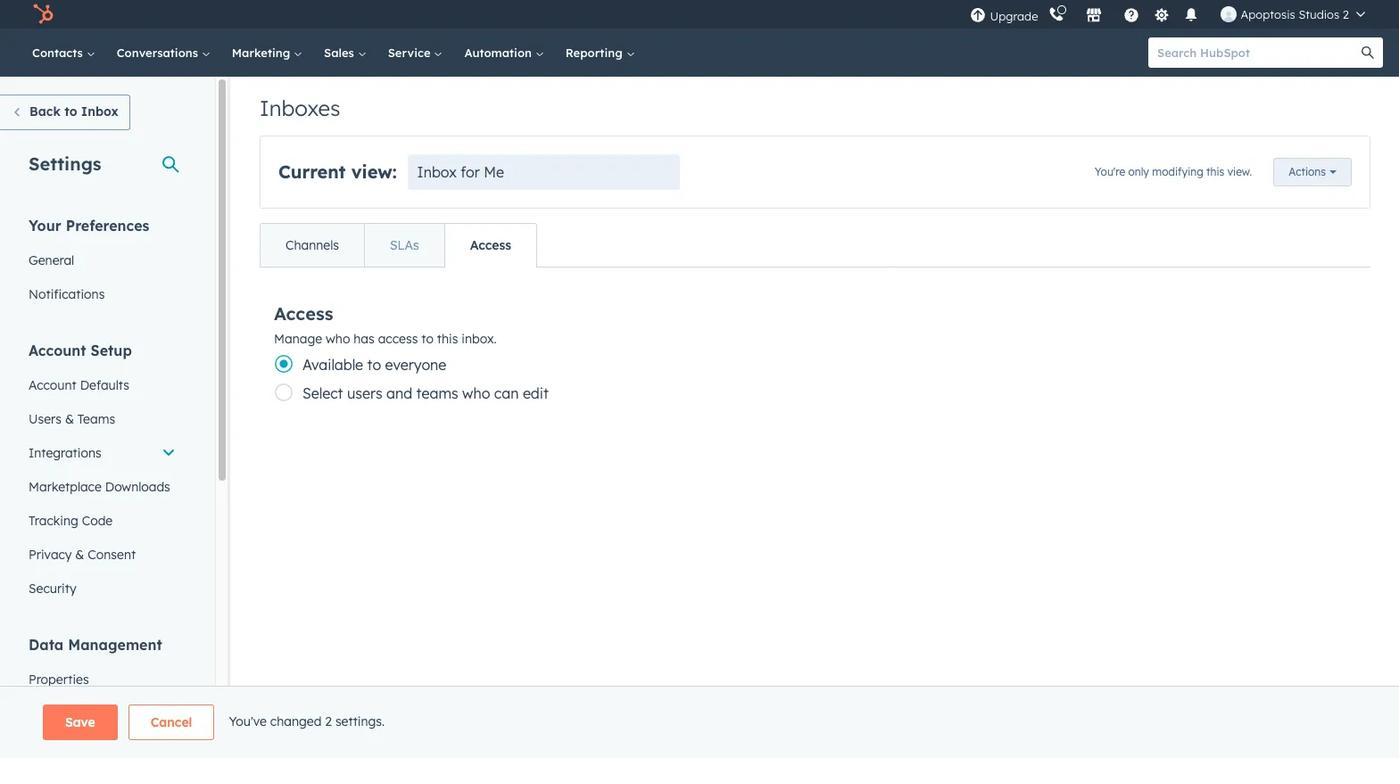 Task type: vqa. For each thing, say whether or not it's contained in the screenshot.
Export &
yes



Task type: describe. For each thing, give the bounding box(es) containing it.
current view:
[[278, 161, 397, 183]]

notifications link
[[18, 278, 186, 311]]

hubspot image
[[32, 4, 54, 25]]

who inside access manage who has access to this inbox.
[[326, 331, 350, 347]]

channels
[[286, 237, 339, 253]]

access
[[378, 331, 418, 347]]

data management
[[29, 636, 162, 654]]

available to everyone
[[302, 356, 446, 374]]

import & export link
[[18, 731, 186, 758]]

save button
[[43, 705, 118, 741]]

import
[[29, 740, 70, 756]]

account defaults
[[29, 377, 129, 393]]

has
[[354, 331, 375, 347]]

general
[[29, 253, 74, 269]]

2 for studios
[[1343, 7, 1349, 21]]

select users and teams who can edit
[[302, 385, 549, 402]]

to inside access manage who has access to this inbox.
[[421, 331, 434, 347]]

account for account setup
[[29, 342, 86, 360]]

back to inbox
[[29, 104, 119, 120]]

tracking
[[29, 513, 78, 529]]

notifications
[[29, 286, 105, 302]]

contacts
[[32, 46, 86, 60]]

data management element
[[18, 635, 186, 758]]

edit
[[523, 385, 549, 402]]

marketplace downloads link
[[18, 470, 186, 504]]

your
[[29, 217, 61, 235]]

contacts link
[[21, 29, 106, 77]]

export
[[86, 740, 125, 756]]

cancel
[[151, 715, 192, 731]]

current
[[278, 161, 346, 183]]

access link
[[444, 224, 536, 267]]

data
[[29, 636, 64, 654]]

this inside access manage who has access to this inbox.
[[437, 331, 458, 347]]

apoptosis studios 2
[[1241, 7, 1349, 21]]

tracking code
[[29, 513, 113, 529]]

inbox inside popup button
[[417, 163, 457, 181]]

marketing link
[[221, 29, 313, 77]]

settings.
[[335, 714, 385, 730]]

slas
[[390, 237, 419, 253]]

access for access
[[470, 237, 511, 253]]

service link
[[377, 29, 454, 77]]

users
[[347, 385, 382, 402]]

automation link
[[454, 29, 555, 77]]

access for access manage who has access to this inbox.
[[274, 302, 333, 324]]

changed
[[270, 714, 322, 730]]

objects button
[[18, 697, 186, 731]]

privacy & consent
[[29, 547, 136, 563]]

studios
[[1299, 7, 1340, 21]]

tracking code link
[[18, 504, 186, 538]]

search button
[[1353, 37, 1383, 68]]

inbox for me button
[[407, 154, 680, 190]]

settings image
[[1154, 8, 1170, 24]]

calling icon button
[[1042, 3, 1072, 26]]

account setup
[[29, 342, 132, 360]]

marketplaces image
[[1086, 8, 1102, 24]]

1 vertical spatial who
[[462, 385, 490, 402]]

privacy
[[29, 547, 72, 563]]

security link
[[18, 572, 186, 606]]

cancel button
[[128, 705, 215, 741]]

downloads
[[105, 479, 170, 495]]

marketplace downloads
[[29, 479, 170, 495]]

and
[[386, 385, 412, 402]]

upgrade image
[[970, 8, 986, 24]]

inbox for me
[[417, 163, 504, 181]]

upgrade
[[990, 8, 1038, 23]]

account for account defaults
[[29, 377, 77, 393]]

notifications image
[[1184, 8, 1200, 24]]

import & export
[[29, 740, 125, 756]]

me
[[484, 163, 504, 181]]

everyone
[[385, 356, 446, 374]]

& for consent
[[75, 547, 84, 563]]

2 for changed
[[325, 714, 332, 730]]

manage
[[274, 331, 322, 347]]

slas link
[[364, 224, 444, 267]]



Task type: locate. For each thing, give the bounding box(es) containing it.
actions
[[1289, 165, 1326, 178]]

preferences
[[66, 217, 149, 235]]

1 vertical spatial account
[[29, 377, 77, 393]]

& for teams
[[65, 411, 74, 427]]

marketplace
[[29, 479, 102, 495]]

automation
[[464, 46, 535, 60]]

settings
[[29, 153, 101, 175]]

0 vertical spatial access
[[470, 237, 511, 253]]

view.
[[1227, 165, 1252, 178]]

1 vertical spatial 2
[[325, 714, 332, 730]]

0 vertical spatial to
[[64, 104, 77, 120]]

users & teams link
[[18, 402, 186, 436]]

2 inside popup button
[[1343, 7, 1349, 21]]

2 horizontal spatial to
[[421, 331, 434, 347]]

you're
[[1095, 165, 1125, 178]]

objects
[[29, 706, 74, 722]]

consent
[[88, 547, 136, 563]]

your preferences element
[[18, 216, 186, 311]]

& right privacy
[[75, 547, 84, 563]]

who
[[326, 331, 350, 347], [462, 385, 490, 402]]

0 horizontal spatial 2
[[325, 714, 332, 730]]

save
[[65, 715, 95, 731]]

notifications button
[[1176, 0, 1207, 29]]

management
[[68, 636, 162, 654]]

1 horizontal spatial to
[[367, 356, 381, 374]]

modifying
[[1152, 165, 1203, 178]]

back to inbox link
[[0, 95, 130, 130]]

who left can
[[462, 385, 490, 402]]

account defaults link
[[18, 369, 186, 402]]

0 vertical spatial 2
[[1343, 7, 1349, 21]]

2 right studios
[[1343, 7, 1349, 21]]

integrations button
[[18, 436, 186, 470]]

1 vertical spatial to
[[421, 331, 434, 347]]

access down me
[[470, 237, 511, 253]]

& for export
[[74, 740, 83, 756]]

2
[[1343, 7, 1349, 21], [325, 714, 332, 730]]

inboxes
[[260, 95, 341, 121]]

menu
[[969, 0, 1378, 29]]

marketplaces button
[[1076, 0, 1113, 29]]

you've changed 2 settings.
[[229, 714, 385, 730]]

marketing
[[232, 46, 294, 60]]

teams
[[416, 385, 458, 402]]

reporting link
[[555, 29, 646, 77]]

1 vertical spatial access
[[274, 302, 333, 324]]

inbox
[[81, 104, 119, 120], [417, 163, 457, 181]]

search image
[[1362, 46, 1374, 59]]

apoptosis studios 2 button
[[1210, 0, 1376, 29]]

2 vertical spatial to
[[367, 356, 381, 374]]

back
[[29, 104, 61, 120]]

tab list
[[260, 223, 537, 268]]

for
[[461, 163, 480, 181]]

& right users on the bottom of page
[[65, 411, 74, 427]]

teams
[[77, 411, 115, 427]]

0 horizontal spatial who
[[326, 331, 350, 347]]

users & teams
[[29, 411, 115, 427]]

conversations
[[117, 46, 201, 60]]

0 horizontal spatial access
[[274, 302, 333, 324]]

1 horizontal spatial who
[[462, 385, 490, 402]]

0 vertical spatial this
[[1206, 165, 1224, 178]]

reporting
[[566, 46, 626, 60]]

properties link
[[18, 663, 186, 697]]

this left view.
[[1206, 165, 1224, 178]]

2 inside page section element
[[325, 714, 332, 730]]

sales
[[324, 46, 358, 60]]

defaults
[[80, 377, 129, 393]]

access inside access manage who has access to this inbox.
[[274, 302, 333, 324]]

1 vertical spatial inbox
[[417, 163, 457, 181]]

can
[[494, 385, 519, 402]]

0 horizontal spatial to
[[64, 104, 77, 120]]

Search HubSpot search field
[[1148, 37, 1367, 68]]

1 horizontal spatial this
[[1206, 165, 1224, 178]]

account
[[29, 342, 86, 360], [29, 377, 77, 393]]

inbox.
[[462, 331, 497, 347]]

0 vertical spatial &
[[65, 411, 74, 427]]

code
[[82, 513, 113, 529]]

account up users on the bottom of page
[[29, 377, 77, 393]]

1 vertical spatial &
[[75, 547, 84, 563]]

this
[[1206, 165, 1224, 178], [437, 331, 458, 347]]

0 vertical spatial who
[[326, 331, 350, 347]]

menu containing apoptosis studios 2
[[969, 0, 1378, 29]]

2 left settings.
[[325, 714, 332, 730]]

0 horizontal spatial this
[[437, 331, 458, 347]]

conversations link
[[106, 29, 221, 77]]

general link
[[18, 244, 186, 278]]

inbox right back
[[81, 104, 119, 120]]

hubspot link
[[21, 4, 67, 25]]

0 horizontal spatial inbox
[[81, 104, 119, 120]]

access up manage
[[274, 302, 333, 324]]

tara schultz image
[[1221, 6, 1237, 22]]

apoptosis
[[1241, 7, 1295, 21]]

calling icon image
[[1049, 7, 1065, 23]]

1 horizontal spatial 2
[[1343, 7, 1349, 21]]

you're only modifying this view.
[[1095, 165, 1252, 178]]

integrations
[[29, 445, 101, 461]]

available
[[302, 356, 363, 374]]

&
[[65, 411, 74, 427], [75, 547, 84, 563], [74, 740, 83, 756]]

who left has
[[326, 331, 350, 347]]

access inside tab list
[[470, 237, 511, 253]]

this left inbox.
[[437, 331, 458, 347]]

& down save
[[74, 740, 83, 756]]

1 horizontal spatial inbox
[[417, 163, 457, 181]]

1 account from the top
[[29, 342, 86, 360]]

to down has
[[367, 356, 381, 374]]

settings link
[[1151, 5, 1173, 24]]

users
[[29, 411, 62, 427]]

inbox left for at the top
[[417, 163, 457, 181]]

to for inbox
[[64, 104, 77, 120]]

1 horizontal spatial access
[[470, 237, 511, 253]]

to up everyone
[[421, 331, 434, 347]]

your preferences
[[29, 217, 149, 235]]

service
[[388, 46, 434, 60]]

0 vertical spatial account
[[29, 342, 86, 360]]

account up account defaults
[[29, 342, 86, 360]]

select
[[302, 385, 343, 402]]

you've
[[229, 714, 267, 730]]

privacy & consent link
[[18, 538, 186, 572]]

1 vertical spatial this
[[437, 331, 458, 347]]

channels link
[[261, 224, 364, 267]]

& inside data management element
[[74, 740, 83, 756]]

2 vertical spatial &
[[74, 740, 83, 756]]

0 vertical spatial inbox
[[81, 104, 119, 120]]

only
[[1128, 165, 1149, 178]]

page section element
[[0, 705, 1399, 741]]

to
[[64, 104, 77, 120], [421, 331, 434, 347], [367, 356, 381, 374]]

setup
[[91, 342, 132, 360]]

2 account from the top
[[29, 377, 77, 393]]

actions button
[[1274, 158, 1352, 186]]

to right back
[[64, 104, 77, 120]]

sales link
[[313, 29, 377, 77]]

to for everyone
[[367, 356, 381, 374]]

account setup element
[[18, 341, 186, 606]]

help image
[[1124, 8, 1140, 24]]

properties
[[29, 672, 89, 688]]

tab list containing channels
[[260, 223, 537, 268]]



